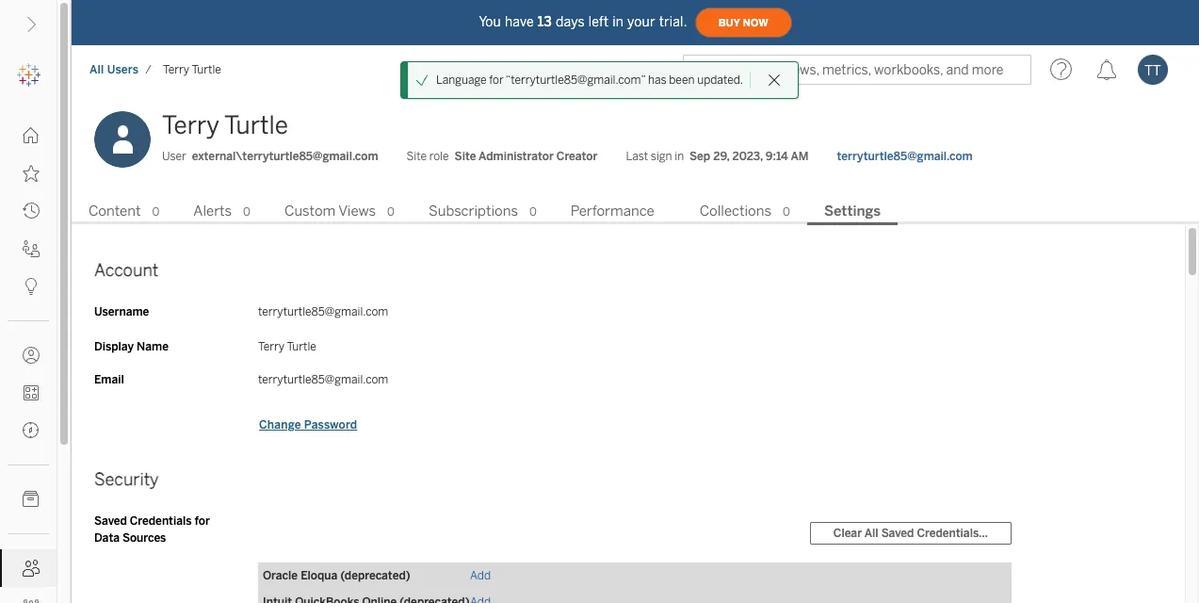 Task type: describe. For each thing, give the bounding box(es) containing it.
saved inside button
[[882, 527, 915, 540]]

site role site administrator creator
[[407, 150, 598, 163]]

data
[[94, 531, 120, 545]]

am
[[791, 150, 809, 163]]

clear
[[834, 527, 863, 540]]

1 vertical spatial terry turtle
[[162, 110, 288, 140]]

language for "terryturtle85@gmail.com" has been updated.
[[436, 74, 744, 87]]

groups image
[[23, 598, 40, 603]]

0 vertical spatial turtle
[[192, 63, 221, 76]]

updated.
[[698, 74, 744, 87]]

1 site from the left
[[407, 150, 427, 163]]

language
[[436, 74, 487, 87]]

terry turtle element
[[157, 63, 227, 76]]

external\terryturtle85@gmail.com
[[192, 150, 379, 163]]

last sign in sep 29, 2023, 9:14 am
[[626, 150, 809, 163]]

0 for custom views
[[387, 205, 395, 219]]

have
[[505, 14, 534, 30]]

1 vertical spatial terry
[[162, 110, 220, 140]]

29,
[[714, 150, 730, 163]]

has
[[648, 74, 667, 87]]

/
[[145, 63, 152, 76]]

your
[[628, 14, 656, 30]]

sources
[[123, 531, 166, 545]]

now
[[743, 16, 769, 29]]

credentials…
[[918, 527, 989, 540]]

custom views
[[285, 203, 376, 220]]

content
[[89, 203, 141, 220]]

change
[[259, 418, 301, 432]]

last
[[626, 150, 649, 163]]

0 vertical spatial terry turtle
[[163, 63, 221, 76]]

saved credentials for data sources
[[94, 515, 210, 545]]

success image
[[416, 74, 429, 87]]

saved inside saved credentials for data sources
[[94, 515, 127, 528]]

performance
[[571, 203, 655, 220]]

trial.
[[659, 14, 688, 30]]

buy now
[[719, 16, 769, 29]]

users
[[107, 63, 139, 76]]

personal space image
[[23, 347, 40, 364]]

sign
[[651, 150, 673, 163]]

terryturtle85@gmail.com for email
[[258, 373, 389, 386]]

explore image
[[23, 422, 40, 439]]

0 vertical spatial all
[[90, 63, 104, 76]]

left
[[589, 14, 609, 30]]

for inside saved credentials for data sources
[[195, 515, 210, 528]]

creator
[[557, 150, 598, 163]]

add
[[470, 569, 491, 582]]

custom
[[285, 203, 336, 220]]

0 horizontal spatial in
[[613, 14, 624, 30]]

collections image
[[23, 385, 40, 402]]

alerts
[[194, 203, 232, 220]]

9:14
[[766, 150, 789, 163]]

been
[[669, 74, 695, 87]]

sep
[[690, 150, 711, 163]]

2 vertical spatial terry
[[258, 340, 285, 353]]

change password link
[[258, 417, 358, 433]]



Task type: vqa. For each thing, say whether or not it's contained in the screenshot.
the for to the left
yes



Task type: locate. For each thing, give the bounding box(es) containing it.
for right credentials
[[195, 515, 210, 528]]

you have 13 days left in your trial.
[[479, 14, 688, 30]]

clear all saved credentials… button
[[810, 522, 1012, 545]]

2 site from the left
[[455, 150, 476, 163]]

0 horizontal spatial saved
[[94, 515, 127, 528]]

turtle up user external\terryturtle85@gmail.com
[[224, 110, 288, 140]]

2023,
[[733, 150, 763, 163]]

0 horizontal spatial site
[[407, 150, 427, 163]]

0 vertical spatial terry
[[163, 63, 190, 76]]

for inside alert
[[490, 74, 504, 87]]

administrator
[[479, 150, 554, 163]]

terry up user
[[162, 110, 220, 140]]

settings
[[825, 203, 881, 220]]

terry right /
[[163, 63, 190, 76]]

turtle up the change password link
[[287, 340, 317, 353]]

main navigation. press the up and down arrow keys to access links. element
[[0, 117, 57, 603]]

oracle
[[263, 569, 298, 582]]

views
[[339, 203, 376, 220]]

5 0 from the left
[[783, 205, 791, 219]]

1 0 from the left
[[152, 205, 160, 219]]

terryturtle85@gmail.com link
[[837, 148, 973, 165]]

in
[[613, 14, 624, 30], [675, 150, 684, 163]]

site
[[407, 150, 427, 163], [455, 150, 476, 163]]

0 right "collections"
[[783, 205, 791, 219]]

favorites image
[[23, 165, 40, 182]]

username
[[94, 305, 149, 318]]

display
[[94, 340, 134, 353]]

1 horizontal spatial all
[[865, 527, 879, 540]]

4 0 from the left
[[530, 205, 537, 219]]

3 0 from the left
[[387, 205, 395, 219]]

0
[[152, 205, 160, 219], [243, 205, 251, 219], [387, 205, 395, 219], [530, 205, 537, 219], [783, 205, 791, 219]]

all users link
[[89, 62, 140, 77]]

add link
[[470, 569, 491, 582]]

for
[[490, 74, 504, 87], [195, 515, 210, 528]]

oracle eloqua (deprecated)
[[263, 569, 411, 582]]

turtle
[[192, 63, 221, 76], [224, 110, 288, 140], [287, 340, 317, 353]]

1 vertical spatial terryturtle85@gmail.com
[[258, 305, 389, 318]]

1 vertical spatial for
[[195, 515, 210, 528]]

days
[[556, 14, 585, 30]]

0 vertical spatial for
[[490, 74, 504, 87]]

2 vertical spatial terryturtle85@gmail.com
[[258, 373, 389, 386]]

2 vertical spatial terry turtle
[[258, 340, 317, 353]]

terry
[[163, 63, 190, 76], [162, 110, 220, 140], [258, 340, 285, 353]]

saved up the data
[[94, 515, 127, 528]]

0 vertical spatial terryturtle85@gmail.com
[[837, 150, 973, 163]]

name
[[137, 340, 169, 353]]

0 for collections
[[783, 205, 791, 219]]

in right left
[[613, 14, 624, 30]]

user
[[162, 150, 186, 163]]

terry turtle up user external\terryturtle85@gmail.com
[[162, 110, 288, 140]]

2 vertical spatial turtle
[[287, 340, 317, 353]]

site left role
[[407, 150, 427, 163]]

account
[[94, 260, 159, 281]]

security
[[94, 469, 159, 490]]

turtle right /
[[192, 63, 221, 76]]

0 vertical spatial in
[[613, 14, 624, 30]]

1 horizontal spatial saved
[[882, 527, 915, 540]]

(deprecated)
[[341, 569, 411, 582]]

all
[[90, 63, 104, 76], [865, 527, 879, 540]]

0 for alerts
[[243, 205, 251, 219]]

terryturtle85@gmail.com for username
[[258, 305, 389, 318]]

terry turtle up change
[[258, 340, 317, 353]]

clear all saved credentials…
[[834, 527, 989, 540]]

shared with me image
[[23, 240, 40, 257]]

site right role
[[455, 150, 476, 163]]

0 down administrator
[[530, 205, 537, 219]]

0 right content
[[152, 205, 160, 219]]

credentials
[[130, 515, 192, 528]]

email
[[94, 373, 124, 386]]

0 horizontal spatial all
[[90, 63, 104, 76]]

change password
[[259, 418, 358, 432]]

1 vertical spatial all
[[865, 527, 879, 540]]

subscriptions
[[429, 203, 518, 220]]

user external\terryturtle85@gmail.com
[[162, 150, 379, 163]]

terry turtle main content
[[72, 94, 1200, 603]]

1 horizontal spatial site
[[455, 150, 476, 163]]

all left users
[[90, 63, 104, 76]]

1 vertical spatial in
[[675, 150, 684, 163]]

saved right 'clear'
[[882, 527, 915, 540]]

terry turtle
[[163, 63, 221, 76], [162, 110, 288, 140], [258, 340, 317, 353]]

0 for subscriptions
[[530, 205, 537, 219]]

language for "terryturtle85@gmail.com" has been updated. alert
[[436, 72, 744, 89]]

all right 'clear'
[[865, 527, 879, 540]]

13
[[538, 14, 552, 30]]

in inside terry turtle main content
[[675, 150, 684, 163]]

display name
[[94, 340, 169, 353]]

"terryturtle85@gmail.com"
[[506, 74, 646, 87]]

role
[[430, 150, 449, 163]]

for right language at the left
[[490, 74, 504, 87]]

recommendations image
[[23, 278, 40, 295]]

terry up change
[[258, 340, 285, 353]]

0 for content
[[152, 205, 160, 219]]

collections
[[700, 203, 772, 220]]

all users /
[[90, 63, 152, 76]]

sub-spaces tab list
[[72, 201, 1200, 225]]

buy
[[719, 16, 741, 29]]

home image
[[23, 127, 40, 144]]

1 horizontal spatial in
[[675, 150, 684, 163]]

saved
[[94, 515, 127, 528], [882, 527, 915, 540]]

0 right alerts
[[243, 205, 251, 219]]

1 horizontal spatial for
[[490, 74, 504, 87]]

0 right views
[[387, 205, 395, 219]]

in right sign
[[675, 150, 684, 163]]

1 vertical spatial turtle
[[224, 110, 288, 140]]

0 horizontal spatial for
[[195, 515, 210, 528]]

password
[[304, 418, 358, 432]]

external assets image
[[23, 491, 40, 508]]

terry turtle right /
[[163, 63, 221, 76]]

you
[[479, 14, 501, 30]]

terryturtle85@gmail.com
[[837, 150, 973, 163], [258, 305, 389, 318], [258, 373, 389, 386]]

all inside button
[[865, 527, 879, 540]]

eloqua
[[301, 569, 338, 582]]

buy now button
[[695, 8, 792, 38]]

users image
[[23, 560, 40, 577]]

recents image
[[23, 203, 40, 220]]

2 0 from the left
[[243, 205, 251, 219]]

navigation panel element
[[0, 57, 57, 603]]



